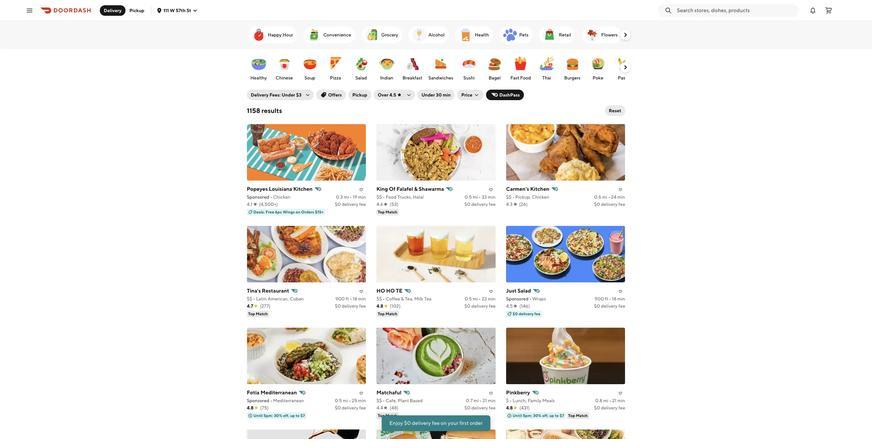 Task type: describe. For each thing, give the bounding box(es) containing it.
1158
[[247, 107, 260, 114]]

offers button
[[316, 90, 346, 100]]

fee for tina's restaurant
[[359, 304, 366, 309]]

cuban
[[290, 296, 304, 302]]

$0 delivery fee
[[513, 311, 541, 316]]

23
[[482, 296, 487, 302]]

0.5 mi • 33 min
[[465, 195, 496, 200]]

just
[[506, 288, 517, 294]]

mi for mediterranean
[[343, 398, 348, 403]]

ft for just salad
[[605, 296, 608, 302]]

1 until from the left
[[254, 413, 263, 418]]

happy
[[268, 32, 282, 37]]

price button
[[458, 90, 484, 100]]

900 for just salad
[[595, 296, 604, 302]]

$15+
[[315, 210, 324, 215]]

delivery for fotia mediterranean
[[342, 405, 358, 411]]

reset
[[609, 108, 622, 113]]

4.5 inside button
[[389, 92, 396, 98]]

tea
[[424, 296, 432, 302]]

$$ for tina's
[[247, 296, 252, 302]]

2 30% from the left
[[533, 413, 542, 418]]

top match for king
[[378, 210, 398, 215]]

st
[[187, 8, 191, 13]]

hour
[[283, 32, 293, 37]]

offers
[[328, 92, 342, 98]]

pinkberry
[[506, 390, 530, 396]]

min for carmen's kitchen
[[618, 195, 625, 200]]

fast food
[[511, 75, 531, 81]]

1 up from the left
[[290, 413, 295, 418]]

grocery link
[[362, 26, 402, 43]]

pickup,
[[515, 195, 531, 200]]

notification bell image
[[809, 6, 817, 14]]

33
[[482, 195, 487, 200]]

0.5 for fotia mediterranean
[[335, 398, 342, 403]]

$​0 for ho
[[465, 304, 471, 309]]

shawarma
[[419, 186, 444, 192]]

reset button
[[605, 105, 625, 116]]

0.5 mi • 23 min
[[465, 296, 496, 302]]

4.4
[[377, 405, 383, 411]]

fee for popeyes louisiana kitchen
[[359, 202, 366, 207]]

0.7
[[466, 398, 473, 403]]

0.8 mi • 21 min
[[595, 398, 625, 403]]

lunch,
[[513, 398, 527, 403]]

happy hour image
[[251, 27, 267, 43]]

(75)
[[260, 405, 269, 411]]

alcohol link
[[409, 26, 449, 43]]

$​0 delivery fee for ho
[[465, 304, 496, 309]]

delivery fees: under $3
[[251, 92, 302, 98]]

delivery for delivery
[[104, 8, 122, 13]]

happy hour link
[[248, 26, 297, 43]]

2 up from the left
[[549, 413, 554, 418]]

matchaful
[[377, 390, 402, 396]]

pickup for pickup button to the right
[[352, 92, 367, 98]]

min for ho ho te
[[488, 296, 496, 302]]

0 horizontal spatial $0
[[404, 420, 411, 426]]

1 next button of carousel image from the top
[[622, 32, 629, 38]]

0.5 for king of falafel & shawarma
[[465, 195, 472, 200]]

health image
[[458, 27, 474, 43]]

tina's
[[247, 288, 261, 294]]

over 4.5
[[378, 92, 396, 98]]

wraps
[[533, 296, 546, 302]]

900 ft • 18 min for just salad
[[595, 296, 625, 302]]

mi for of
[[473, 195, 478, 200]]

18 for tina's restaurant
[[353, 296, 357, 302]]

ft for tina's restaurant
[[346, 296, 349, 302]]

1 kitchen from the left
[[293, 186, 313, 192]]

& for shawarma
[[414, 186, 418, 192]]

(26)
[[519, 202, 528, 207]]

te
[[396, 288, 403, 294]]

latin
[[256, 296, 267, 302]]

health link
[[455, 26, 493, 43]]

$$ for king
[[377, 195, 382, 200]]

mi for ho
[[473, 296, 478, 302]]

delivery for just salad
[[601, 304, 618, 309]]

pets
[[519, 32, 529, 37]]

0.6 mi • 24 min
[[594, 195, 625, 200]]

ho ho te
[[377, 288, 403, 294]]

under 30 min
[[422, 92, 451, 98]]

restaurant
[[262, 288, 289, 294]]

2 kitchen from the left
[[530, 186, 550, 192]]

0 items, open order cart image
[[825, 6, 833, 14]]

bagel
[[489, 75, 501, 81]]

1 30% from the left
[[274, 413, 282, 418]]

4.8 for fotia
[[247, 405, 254, 411]]

$​0 for louisiana
[[335, 202, 341, 207]]

milk
[[414, 296, 423, 302]]

top for king
[[378, 210, 385, 215]]

convenience image
[[306, 27, 322, 43]]

18 for just salad
[[612, 296, 617, 302]]

price
[[461, 92, 473, 98]]

$ • lunch, family meals
[[506, 398, 555, 403]]

1 ho from the left
[[377, 288, 385, 294]]

(53)
[[390, 202, 399, 207]]

fast
[[511, 75, 519, 81]]

2 chicken from the left
[[532, 195, 549, 200]]

21 for matchaful
[[483, 398, 487, 403]]

1 chicken from the left
[[273, 195, 291, 200]]

min for pinkberry
[[618, 398, 625, 403]]

delivery for popeyes louisiana kitchen
[[342, 202, 358, 207]]

0 vertical spatial mediterranean
[[261, 390, 297, 396]]

0.7 mi • 21 min
[[466, 398, 496, 403]]

chinese
[[276, 75, 293, 81]]

king
[[377, 186, 388, 192]]

25
[[352, 398, 357, 403]]

1 until 5pm: 30% off, up to $7 from the left
[[254, 413, 305, 418]]

flowers link
[[582, 26, 622, 43]]

4.8 for ho
[[377, 304, 383, 309]]

first
[[460, 420, 469, 426]]

based
[[410, 398, 423, 403]]

king of falafel & shawarma
[[377, 186, 444, 192]]

$3
[[296, 92, 302, 98]]

plant
[[398, 398, 409, 403]]

retail link
[[539, 26, 575, 43]]

fee for pinkberry
[[619, 405, 625, 411]]

1 off, from the left
[[283, 413, 289, 418]]

coffee
[[386, 296, 400, 302]]

$
[[506, 398, 509, 403]]

pets image
[[502, 27, 518, 43]]

delivery for king of falafel & shawarma
[[472, 202, 488, 207]]

0.5 mi • 25 min
[[335, 398, 366, 403]]

sandwiches
[[429, 75, 453, 81]]

111
[[163, 8, 169, 13]]

21 for pinkberry
[[612, 398, 617, 403]]

fee for ho ho te
[[489, 304, 496, 309]]

delivery for ho ho te
[[472, 304, 488, 309]]

soup
[[305, 75, 315, 81]]

poke
[[593, 75, 604, 81]]

fee for matchaful
[[489, 405, 496, 411]]

57th
[[176, 8, 186, 13]]

just salad
[[506, 288, 531, 294]]

2 ho from the left
[[386, 288, 395, 294]]

louisiana
[[269, 186, 292, 192]]

111 w 57th st button
[[157, 8, 198, 13]]

cafe,
[[386, 398, 397, 403]]

on for wings
[[296, 210, 300, 215]]

indian
[[380, 75, 393, 81]]

2 until from the left
[[513, 413, 522, 418]]

min for just salad
[[618, 296, 625, 302]]

4.7
[[247, 304, 253, 309]]

0 vertical spatial pickup button
[[126, 5, 148, 16]]

0 vertical spatial salad
[[355, 75, 367, 81]]

24
[[611, 195, 617, 200]]

delivery for delivery fees: under $3
[[251, 92, 269, 98]]

dashpass button
[[486, 90, 524, 100]]

top match for ho
[[378, 311, 398, 316]]

min for tina's restaurant
[[358, 296, 366, 302]]

alcohol image
[[411, 27, 427, 43]]

$​0 for salad
[[594, 304, 600, 309]]

w
[[170, 8, 175, 13]]

dashpass
[[500, 92, 520, 98]]

4.1
[[247, 202, 253, 207]]

mi right 0.8
[[604, 398, 609, 403]]

popeyes louisiana kitchen
[[247, 186, 313, 192]]

2 until 5pm: 30% off, up to $7 from the left
[[513, 413, 564, 418]]

match for restaurant
[[256, 311, 268, 316]]

your
[[448, 420, 459, 426]]



Task type: vqa. For each thing, say whether or not it's contained in the screenshot.


Task type: locate. For each thing, give the bounding box(es) containing it.
1 horizontal spatial until
[[513, 413, 522, 418]]

$​0 for restaurant
[[335, 304, 341, 309]]

pickup button
[[126, 5, 148, 16], [349, 90, 371, 100]]

until 5pm: 30% off, up to $7
[[254, 413, 305, 418], [513, 413, 564, 418]]

0.5 left 25
[[335, 398, 342, 403]]

$​0 delivery fee for salad
[[594, 304, 625, 309]]

food
[[520, 75, 531, 81], [386, 195, 397, 200]]

0 horizontal spatial $7
[[301, 413, 305, 418]]

900 ft • 18 min
[[336, 296, 366, 302], [595, 296, 625, 302]]

0 horizontal spatial 900
[[336, 296, 345, 302]]

salad
[[355, 75, 367, 81], [518, 288, 531, 294]]

2 900 from the left
[[595, 296, 604, 302]]

sponsored down fotia
[[247, 398, 269, 403]]

sponsored
[[247, 195, 269, 200], [506, 296, 529, 302], [247, 398, 269, 403]]

until
[[254, 413, 263, 418], [513, 413, 522, 418]]

on left your
[[441, 420, 447, 426]]

$$ for carmen's
[[506, 195, 512, 200]]

(431)
[[520, 405, 530, 411]]

1158 results
[[247, 107, 282, 114]]

1 horizontal spatial chicken
[[532, 195, 549, 200]]

1 horizontal spatial ho
[[386, 288, 395, 294]]

1 horizontal spatial pickup
[[352, 92, 367, 98]]

5pm:
[[264, 413, 273, 418], [523, 413, 532, 418]]

2 to from the left
[[555, 413, 559, 418]]

mi left 25
[[343, 398, 348, 403]]

kitchen up $$ • pickup, chicken
[[530, 186, 550, 192]]

30% down family
[[533, 413, 542, 418]]

ho up coffee
[[386, 288, 395, 294]]

pickup left over
[[352, 92, 367, 98]]

(146)
[[520, 304, 530, 309]]

up down meals
[[549, 413, 554, 418]]

2 under from the left
[[422, 92, 435, 98]]

& left "tea,"
[[401, 296, 404, 302]]

sponsored • chicken
[[247, 195, 291, 200]]

mi right the 0.3 at the left top
[[344, 195, 349, 200]]

under left $3
[[282, 92, 295, 98]]

pickup button left 111
[[126, 5, 148, 16]]

4.5 left (146)
[[506, 304, 513, 309]]

under left 30 at the top of the page
[[422, 92, 435, 98]]

orders
[[301, 210, 314, 215]]

under
[[282, 92, 295, 98], [422, 92, 435, 98]]

min for fotia mediterranean
[[358, 398, 366, 403]]

off, down meals
[[542, 413, 549, 418]]

1 vertical spatial food
[[386, 195, 397, 200]]

0 vertical spatial next button of carousel image
[[622, 32, 629, 38]]

1 5pm: from the left
[[264, 413, 273, 418]]

1 horizontal spatial 18
[[612, 296, 617, 302]]

0 horizontal spatial 30%
[[274, 413, 282, 418]]

0.5 left the 23
[[465, 296, 472, 302]]

delivery for carmen's kitchen
[[601, 202, 618, 207]]

0 vertical spatial delivery
[[104, 8, 122, 13]]

1 vertical spatial next button of carousel image
[[622, 64, 629, 71]]

mediterranean
[[261, 390, 297, 396], [273, 398, 304, 403]]

match
[[386, 210, 398, 215], [256, 311, 268, 316], [386, 311, 398, 316], [386, 413, 398, 418], [576, 413, 588, 418]]

1 vertical spatial pickup button
[[349, 90, 371, 100]]

2 18 from the left
[[612, 296, 617, 302]]

min
[[443, 92, 451, 98], [358, 195, 366, 200], [488, 195, 496, 200], [618, 195, 625, 200], [358, 296, 366, 302], [488, 296, 496, 302], [618, 296, 625, 302], [358, 398, 366, 403], [488, 398, 496, 403], [618, 398, 625, 403]]

mediterranean down fotia mediterranean at the left bottom of page
[[273, 398, 304, 403]]

0 vertical spatial on
[[296, 210, 300, 215]]

grocery
[[381, 32, 398, 37]]

salad up sponsored • wraps at the bottom right
[[518, 288, 531, 294]]

0 vertical spatial food
[[520, 75, 531, 81]]

$$ down ho ho te
[[377, 296, 382, 302]]

1 vertical spatial 0.5
[[465, 296, 472, 302]]

deals: free 6pc wings on orders $15+
[[254, 210, 324, 215]]

popeyes
[[247, 186, 268, 192]]

4.8
[[377, 304, 383, 309], [247, 405, 254, 411], [506, 405, 513, 411]]

1 horizontal spatial on
[[441, 420, 447, 426]]

0 horizontal spatial 5pm:
[[264, 413, 273, 418]]

1 vertical spatial salad
[[518, 288, 531, 294]]

$$ up 4.7
[[247, 296, 252, 302]]

fee for fotia mediterranean
[[359, 405, 366, 411]]

1 vertical spatial delivery
[[251, 92, 269, 98]]

0.5 for ho ho te
[[465, 296, 472, 302]]

mi right 0.7
[[474, 398, 479, 403]]

delivery
[[342, 202, 358, 207], [472, 202, 488, 207], [601, 202, 618, 207], [342, 304, 358, 309], [472, 304, 488, 309], [601, 304, 618, 309], [519, 311, 534, 316], [342, 405, 358, 411], [472, 405, 488, 411], [601, 405, 618, 411], [412, 420, 431, 426]]

1 horizontal spatial 900
[[595, 296, 604, 302]]

top match for tina's
[[248, 311, 268, 316]]

$$ up the 4.3
[[506, 195, 512, 200]]

(4,500+)
[[259, 202, 278, 207]]

open menu image
[[26, 6, 34, 14]]

sponsored for popeyes
[[247, 195, 269, 200]]

4.8 left (75)
[[247, 405, 254, 411]]

0 horizontal spatial up
[[290, 413, 295, 418]]

1 vertical spatial sponsored
[[506, 296, 529, 302]]

min for king of falafel & shawarma
[[488, 195, 496, 200]]

1 horizontal spatial 4.8
[[377, 304, 383, 309]]

0 horizontal spatial until 5pm: 30% off, up to $7
[[254, 413, 305, 418]]

0 horizontal spatial kitchen
[[293, 186, 313, 192]]

2 5pm: from the left
[[523, 413, 532, 418]]

0 horizontal spatial to
[[296, 413, 300, 418]]

1 horizontal spatial kitchen
[[530, 186, 550, 192]]

1 vertical spatial on
[[441, 420, 447, 426]]

0 horizontal spatial under
[[282, 92, 295, 98]]

0 vertical spatial 4.5
[[389, 92, 396, 98]]

free
[[266, 210, 274, 215]]

111 w 57th st
[[163, 8, 191, 13]]

4.8 left the (102)
[[377, 304, 383, 309]]

top for ho
[[378, 311, 385, 316]]

0 horizontal spatial until
[[254, 413, 263, 418]]

0 horizontal spatial food
[[386, 195, 397, 200]]

pasta
[[618, 75, 630, 81]]

0.3 mi • 19 min
[[336, 195, 366, 200]]

1 vertical spatial &
[[401, 296, 404, 302]]

order
[[470, 420, 483, 426]]

4.5 right over
[[389, 92, 396, 98]]

$$ for ho
[[377, 296, 382, 302]]

tina's restaurant
[[247, 288, 289, 294]]

off, down the sponsored • mediterranean
[[283, 413, 289, 418]]

under 30 min button
[[418, 90, 455, 100]]

2 vertical spatial sponsored
[[247, 398, 269, 403]]

0 vertical spatial $0
[[513, 311, 518, 316]]

0 horizontal spatial 21
[[483, 398, 487, 403]]

1 horizontal spatial pickup button
[[349, 90, 371, 100]]

over 4.5 button
[[374, 90, 415, 100]]

$0
[[513, 311, 518, 316], [404, 420, 411, 426]]

up
[[290, 413, 295, 418], [549, 413, 554, 418]]

1 horizontal spatial 30%
[[533, 413, 542, 418]]

$$ • latin american, cuban
[[247, 296, 304, 302]]

0 vertical spatial &
[[414, 186, 418, 192]]

fee for carmen's kitchen
[[619, 202, 625, 207]]

1 horizontal spatial $0
[[513, 311, 518, 316]]

$$ • cafe, plant based
[[377, 398, 423, 403]]

18
[[353, 296, 357, 302], [612, 296, 617, 302]]

1 horizontal spatial 4.5
[[506, 304, 513, 309]]

min for popeyes louisiana kitchen
[[358, 195, 366, 200]]

0 horizontal spatial on
[[296, 210, 300, 215]]

healthy
[[250, 75, 267, 81]]

0.8
[[595, 398, 603, 403]]

2 $7 from the left
[[560, 413, 564, 418]]

deals:
[[254, 210, 265, 215]]

0 horizontal spatial 4.5
[[389, 92, 396, 98]]

fee
[[359, 202, 366, 207], [489, 202, 496, 207], [619, 202, 625, 207], [359, 304, 366, 309], [489, 304, 496, 309], [619, 304, 625, 309], [535, 311, 541, 316], [359, 405, 366, 411], [489, 405, 496, 411], [619, 405, 625, 411], [432, 420, 440, 426]]

1 vertical spatial mediterranean
[[273, 398, 304, 403]]

$​0 for kitchen
[[594, 202, 600, 207]]

900 ft • 18 min for tina's restaurant
[[336, 296, 366, 302]]

retail image
[[542, 27, 558, 43]]

•
[[270, 195, 272, 200], [350, 195, 352, 200], [383, 195, 385, 200], [479, 195, 481, 200], [513, 195, 515, 200], [608, 195, 610, 200], [253, 296, 255, 302], [350, 296, 352, 302], [383, 296, 385, 302], [479, 296, 481, 302], [530, 296, 532, 302], [609, 296, 611, 302], [270, 398, 272, 403], [349, 398, 351, 403], [383, 398, 385, 403], [480, 398, 482, 403], [510, 398, 512, 403], [610, 398, 611, 403]]

match for of
[[386, 210, 398, 215]]

(277)
[[260, 304, 270, 309]]

until down (431)
[[513, 413, 522, 418]]

sponsored • wraps
[[506, 296, 546, 302]]

sponsored down popeyes
[[247, 195, 269, 200]]

2 vertical spatial 0.5
[[335, 398, 342, 403]]

mi right 0.6
[[602, 195, 608, 200]]

0 horizontal spatial 900 ft • 18 min
[[336, 296, 366, 302]]

food up (53)
[[386, 195, 397, 200]]

1 under from the left
[[282, 92, 295, 98]]

mi for kitchen
[[602, 195, 608, 200]]

mi left 33 on the top right of page
[[473, 195, 478, 200]]

falafel
[[397, 186, 413, 192]]

0.6
[[594, 195, 602, 200]]

delivery for matchaful
[[472, 405, 488, 411]]

& up halal
[[414, 186, 418, 192]]

1 vertical spatial $0
[[404, 420, 411, 426]]

food right fast
[[520, 75, 531, 81]]

delivery for tina's restaurant
[[342, 304, 358, 309]]

0 horizontal spatial off,
[[283, 413, 289, 418]]

next button of carousel image right flowers
[[622, 32, 629, 38]]

1 18 from the left
[[353, 296, 357, 302]]

mediterranean up the sponsored • mediterranean
[[261, 390, 297, 396]]

1 horizontal spatial to
[[555, 413, 559, 418]]

0 vertical spatial pickup
[[129, 8, 144, 13]]

$$ up 4.6
[[377, 195, 382, 200]]

1 vertical spatial pickup
[[352, 92, 367, 98]]

until 5pm: 30% off, up to $7 down the sponsored • mediterranean
[[254, 413, 305, 418]]

(102)
[[390, 304, 401, 309]]

delivery inside button
[[104, 8, 122, 13]]

mi for louisiana
[[344, 195, 349, 200]]

until 5pm: 30% off, up to $7 down family
[[513, 413, 564, 418]]

1 horizontal spatial ft
[[605, 296, 608, 302]]

carmen's kitchen
[[506, 186, 550, 192]]

match for ho
[[386, 311, 398, 316]]

under inside button
[[422, 92, 435, 98]]

2 900 ft • 18 min from the left
[[595, 296, 625, 302]]

grocery image
[[364, 27, 380, 43]]

0.3
[[336, 195, 343, 200]]

1 horizontal spatial under
[[422, 92, 435, 98]]

21 right 0.8
[[612, 398, 617, 403]]

4.8 down the $
[[506, 405, 513, 411]]

$​0 delivery fee for kitchen
[[594, 202, 625, 207]]

enjoy
[[390, 420, 403, 426]]

mi left the 23
[[473, 296, 478, 302]]

$​0 for mediterranean
[[335, 405, 341, 411]]

1 vertical spatial 4.5
[[506, 304, 513, 309]]

flowers image
[[584, 27, 600, 43]]

pickup button left over
[[349, 90, 371, 100]]

chicken down 'carmen's kitchen'
[[532, 195, 549, 200]]

1 horizontal spatial &
[[414, 186, 418, 192]]

american,
[[268, 296, 289, 302]]

$​0 for of
[[465, 202, 471, 207]]

delivery for pinkberry
[[601, 405, 618, 411]]

4.6
[[377, 202, 383, 207]]

1 horizontal spatial off,
[[542, 413, 549, 418]]

kitchen right louisiana
[[293, 186, 313, 192]]

2 horizontal spatial 4.8
[[506, 405, 513, 411]]

fotia
[[247, 390, 260, 396]]

up down the sponsored • mediterranean
[[290, 413, 295, 418]]

2 ft from the left
[[605, 296, 608, 302]]

until down (75)
[[254, 413, 263, 418]]

$​0 delivery fee for of
[[465, 202, 496, 207]]

on right wings
[[296, 210, 300, 215]]

1 900 ft • 18 min from the left
[[336, 296, 366, 302]]

2 next button of carousel image from the top
[[622, 64, 629, 71]]

4.5
[[389, 92, 396, 98], [506, 304, 513, 309]]

$$ up 4.4
[[377, 398, 382, 403]]

1 horizontal spatial food
[[520, 75, 531, 81]]

min for matchaful
[[488, 398, 496, 403]]

next button of carousel image up the pasta
[[622, 64, 629, 71]]

on for fee
[[441, 420, 447, 426]]

5pm: down (75)
[[264, 413, 273, 418]]

sponsored down just salad
[[506, 296, 529, 302]]

2 21 from the left
[[612, 398, 617, 403]]

chicken down louisiana
[[273, 195, 291, 200]]

$​0 delivery fee for louisiana
[[335, 202, 366, 207]]

2 off, from the left
[[542, 413, 549, 418]]

900 for tina's restaurant
[[336, 296, 345, 302]]

$0 right the enjoy
[[404, 420, 411, 426]]

delivery
[[104, 8, 122, 13], [251, 92, 269, 98]]

1 horizontal spatial 5pm:
[[523, 413, 532, 418]]

$0 down sponsored • wraps at the bottom right
[[513, 311, 518, 316]]

flowers
[[602, 32, 618, 37]]

5pm: down (431)
[[523, 413, 532, 418]]

0 vertical spatial sponsored
[[247, 195, 269, 200]]

1 horizontal spatial salad
[[518, 288, 531, 294]]

sponsored for fotia
[[247, 398, 269, 403]]

0 horizontal spatial 4.8
[[247, 405, 254, 411]]

(48)
[[390, 405, 399, 411]]

$$ • coffee & tea, milk tea
[[377, 296, 432, 302]]

1 horizontal spatial 21
[[612, 398, 617, 403]]

1 horizontal spatial 900 ft • 18 min
[[595, 296, 625, 302]]

30% down the sponsored • mediterranean
[[274, 413, 282, 418]]

1 900 from the left
[[336, 296, 345, 302]]

$​0 delivery fee for mediterranean
[[335, 405, 366, 411]]

1 horizontal spatial $7
[[560, 413, 564, 418]]

pizza
[[330, 75, 341, 81]]

fee for just salad
[[619, 304, 625, 309]]

1 $7 from the left
[[301, 413, 305, 418]]

min inside button
[[443, 92, 451, 98]]

halal
[[413, 195, 424, 200]]

top for tina's
[[248, 311, 255, 316]]

0 horizontal spatial ho
[[377, 288, 385, 294]]

1 horizontal spatial up
[[549, 413, 554, 418]]

4.3
[[506, 202, 513, 207]]

0 horizontal spatial pickup
[[129, 8, 144, 13]]

1 ft from the left
[[346, 296, 349, 302]]

1 21 from the left
[[483, 398, 487, 403]]

convenience link
[[304, 26, 355, 43]]

0 horizontal spatial pickup button
[[126, 5, 148, 16]]

0 horizontal spatial chicken
[[273, 195, 291, 200]]

21
[[483, 398, 487, 403], [612, 398, 617, 403]]

6pc
[[275, 210, 282, 215]]

ho left te
[[377, 288, 385, 294]]

30
[[436, 92, 442, 98]]

0 horizontal spatial delivery
[[104, 8, 122, 13]]

1 horizontal spatial delivery
[[251, 92, 269, 98]]

1 horizontal spatial until 5pm: 30% off, up to $7
[[513, 413, 564, 418]]

0 horizontal spatial salad
[[355, 75, 367, 81]]

salad right pizza
[[355, 75, 367, 81]]

sponsored for just
[[506, 296, 529, 302]]

1 to from the left
[[296, 413, 300, 418]]

of
[[389, 186, 396, 192]]

carmen's
[[506, 186, 529, 192]]

0 horizontal spatial 18
[[353, 296, 357, 302]]

pickup right delivery button
[[129, 8, 144, 13]]

0 vertical spatial 0.5
[[465, 195, 472, 200]]

$​0 delivery fee for restaurant
[[335, 304, 366, 309]]

21 right 0.7
[[483, 398, 487, 403]]

retail
[[559, 32, 571, 37]]

family
[[528, 398, 542, 403]]

trucks,
[[398, 195, 412, 200]]

next button of carousel image
[[622, 32, 629, 38], [622, 64, 629, 71]]

& for tea,
[[401, 296, 404, 302]]

fee for king of falafel & shawarma
[[489, 202, 496, 207]]

0.5 left 33 on the top right of page
[[465, 195, 472, 200]]

0 horizontal spatial ft
[[346, 296, 349, 302]]

pickup for the top pickup button
[[129, 8, 144, 13]]

Store search: begin typing to search for stores available on DoorDash text field
[[677, 7, 795, 14]]

0 horizontal spatial &
[[401, 296, 404, 302]]



